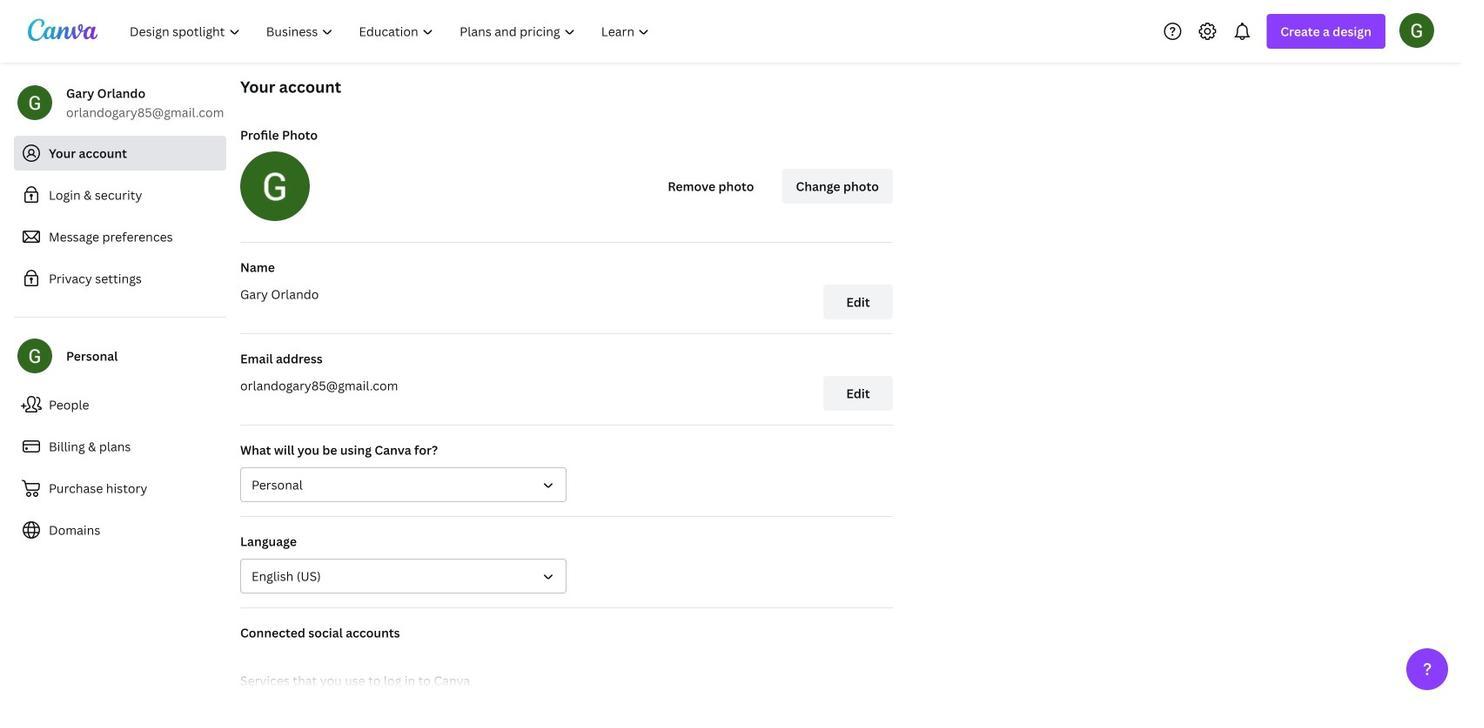 Task type: locate. For each thing, give the bounding box(es) containing it.
Language: English (US) button
[[240, 559, 567, 594]]

None button
[[240, 467, 567, 502]]

top level navigation element
[[118, 14, 665, 49]]



Task type: vqa. For each thing, say whether or not it's contained in the screenshot.
button
yes



Task type: describe. For each thing, give the bounding box(es) containing it.
gary orlando image
[[1400, 13, 1435, 48]]



